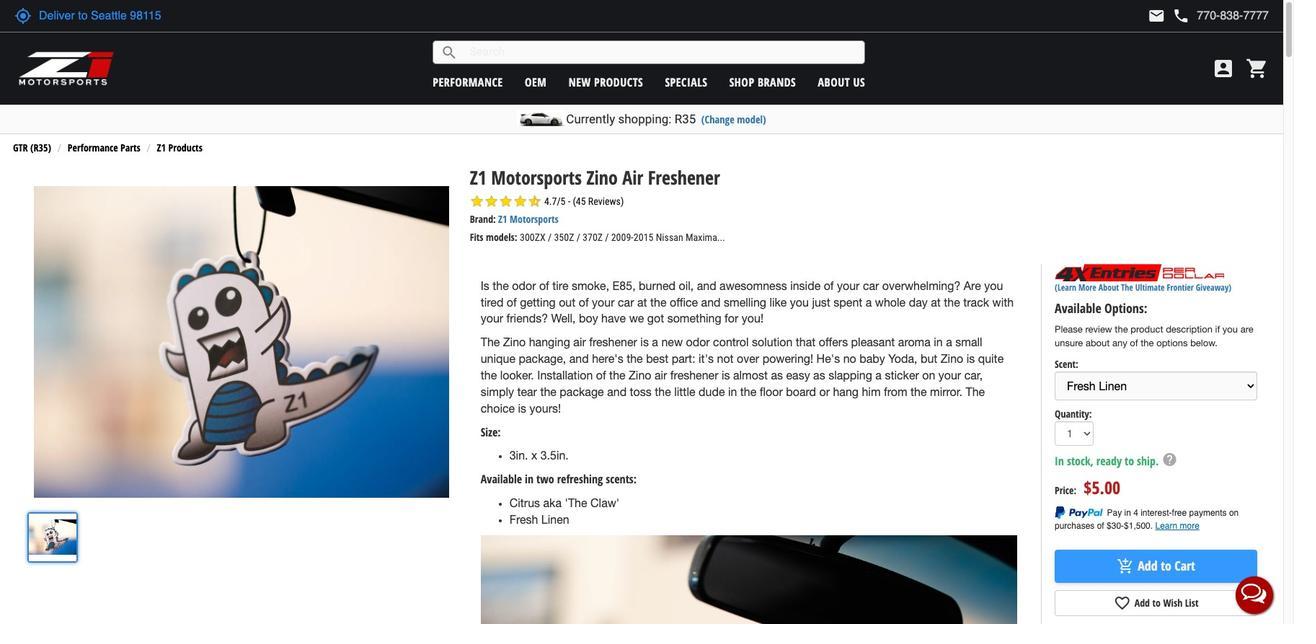 Task type: locate. For each thing, give the bounding box(es) containing it.
1 vertical spatial z1
[[470, 164, 487, 190]]

available down more
[[1055, 300, 1102, 317]]

freshener
[[590, 336, 638, 349], [671, 369, 719, 382]]

awesomness
[[720, 279, 788, 292]]

/ right the '370z'
[[605, 232, 609, 243]]

0 horizontal spatial air
[[574, 336, 586, 349]]

you down inside
[[791, 296, 809, 308]]

to
[[1125, 453, 1135, 469], [1162, 557, 1172, 574], [1153, 596, 1161, 609]]

1 vertical spatial new
[[662, 336, 683, 349]]

to inside add_shopping_cart add to cart
[[1162, 557, 1172, 574]]

the up yours!
[[541, 385, 557, 398]]

1 horizontal spatial the
[[966, 385, 986, 398]]

options
[[1157, 337, 1189, 348]]

car down e85,
[[618, 296, 634, 308]]

motorsports
[[491, 164, 582, 190], [510, 212, 559, 226]]

(learn more about the ultimate frontier giveaway) link
[[1055, 281, 1232, 294]]

him
[[862, 385, 881, 398]]

and right oil, on the top right of page
[[697, 279, 717, 292]]

of
[[540, 279, 550, 292], [824, 279, 834, 292], [507, 296, 517, 308], [579, 296, 589, 308], [1131, 337, 1139, 348], [596, 369, 606, 382]]

is down not in the right bottom of the page
[[722, 369, 730, 382]]

3in. x 3.5in.
[[510, 449, 569, 462]]

best
[[646, 352, 669, 365]]

powering!
[[763, 352, 814, 365]]

1 horizontal spatial z1
[[470, 164, 487, 190]]

1 horizontal spatial at
[[931, 296, 941, 308]]

2 horizontal spatial in
[[934, 336, 943, 349]]

air
[[623, 164, 644, 190]]

4 star from the left
[[513, 194, 528, 209]]

z1 for motorsports
[[470, 164, 487, 190]]

z1 up brand:
[[470, 164, 487, 190]]

1 as from the left
[[771, 369, 783, 382]]

got
[[648, 312, 665, 325]]

1 vertical spatial air
[[655, 369, 668, 382]]

hang
[[834, 385, 859, 398]]

baby
[[860, 352, 886, 365]]

0 horizontal spatial odor
[[512, 279, 536, 292]]

a right spent
[[866, 296, 872, 308]]

/ left 350z on the left of page
[[548, 232, 552, 243]]

z1 left products
[[157, 140, 166, 154]]

small
[[956, 336, 983, 349]]

1 vertical spatial available
[[481, 471, 522, 487]]

is
[[481, 279, 490, 292]]

of down here's
[[596, 369, 606, 382]]

1 horizontal spatial odor
[[686, 336, 710, 349]]

0 horizontal spatial you
[[791, 296, 809, 308]]

sticker
[[885, 369, 920, 382]]

hanging
[[529, 336, 571, 349]]

add inside add_shopping_cart add to cart
[[1139, 557, 1158, 574]]

yoda,
[[889, 352, 918, 365]]

installation
[[538, 369, 593, 382]]

2 horizontal spatial to
[[1162, 557, 1172, 574]]

about us link
[[818, 74, 866, 90]]

0 vertical spatial to
[[1125, 453, 1135, 469]]

the down on
[[911, 385, 927, 398]]

0 horizontal spatial new
[[569, 74, 591, 90]]

1 vertical spatial add
[[1135, 596, 1151, 609]]

two
[[537, 471, 555, 487]]

odor up getting
[[512, 279, 536, 292]]

freshener up here's
[[590, 336, 638, 349]]

in up the but
[[934, 336, 943, 349]]

_dsc7739.jpg image
[[481, 535, 1018, 624]]

odor up it's
[[686, 336, 710, 349]]

if
[[1216, 324, 1221, 335]]

2 vertical spatial z1
[[499, 212, 508, 226]]

products
[[168, 140, 203, 154]]

2015
[[634, 232, 654, 243]]

0 horizontal spatial at
[[638, 296, 647, 308]]

well,
[[551, 312, 576, 325]]

air down best
[[655, 369, 668, 382]]

options:
[[1105, 300, 1148, 317]]

currently
[[567, 112, 616, 126]]

about left the us
[[818, 74, 851, 90]]

1 horizontal spatial /
[[577, 232, 581, 243]]

1 horizontal spatial air
[[655, 369, 668, 382]]

of up just in the top of the page
[[824, 279, 834, 292]]

z1 motorsports logo image
[[18, 50, 115, 87]]

the down product
[[1141, 337, 1155, 348]]

that
[[796, 336, 816, 349]]

1 vertical spatial odor
[[686, 336, 710, 349]]

something
[[668, 312, 722, 325]]

add right the add_shopping_cart
[[1139, 557, 1158, 574]]

zino left air
[[587, 164, 618, 190]]

you right if
[[1223, 324, 1239, 335]]

search
[[441, 44, 458, 61]]

2 vertical spatial in
[[525, 471, 534, 487]]

e85,
[[613, 279, 636, 292]]

zino up unique
[[503, 336, 526, 349]]

0 horizontal spatial available
[[481, 471, 522, 487]]

wish
[[1164, 596, 1183, 609]]

of inside the zino hanging air freshener is a new odor control solution that offers pleasant aroma in a small unique package, and here's the best part: it's not over powering! he's no baby yoda, but zino is quite the looker. installation of the zino air freshener is almost as easy as slapping a sticker on your car, simply tear the package and toss the little dude in the floor board or hang him from the mirror. the choice is yours!
[[596, 369, 606, 382]]

2 at from the left
[[931, 296, 941, 308]]

your
[[838, 279, 860, 292], [592, 296, 615, 308], [481, 312, 504, 325], [939, 369, 962, 382]]

add right favorite_border
[[1135, 596, 1151, 609]]

available
[[1055, 300, 1102, 317], [481, 471, 522, 487]]

0 vertical spatial z1
[[157, 140, 166, 154]]

oem link
[[525, 74, 547, 90]]

as
[[771, 369, 783, 382], [814, 369, 826, 382]]

the left best
[[627, 352, 643, 365]]

shopping_cart link
[[1243, 57, 1270, 80]]

0 horizontal spatial as
[[771, 369, 783, 382]]

0 vertical spatial available
[[1055, 300, 1102, 317]]

spent
[[834, 296, 863, 308]]

a down baby
[[876, 369, 882, 382]]

tired
[[481, 296, 504, 308]]

looker.
[[500, 369, 534, 382]]

0 horizontal spatial the
[[481, 336, 500, 349]]

citrus
[[510, 496, 540, 509]]

new up currently
[[569, 74, 591, 90]]

toss
[[630, 385, 652, 398]]

(learn
[[1055, 281, 1077, 294]]

z1 up models:
[[499, 212, 508, 226]]

0 vertical spatial add
[[1139, 557, 1158, 574]]

at up we
[[638, 296, 647, 308]]

to left cart
[[1162, 557, 1172, 574]]

new up part:
[[662, 336, 683, 349]]

0 vertical spatial motorsports
[[491, 164, 582, 190]]

oem
[[525, 74, 547, 90]]

the up options: at right
[[1122, 281, 1134, 294]]

star
[[470, 194, 485, 209], [485, 194, 499, 209], [499, 194, 513, 209], [513, 194, 528, 209]]

freshener up little
[[671, 369, 719, 382]]

is up best
[[641, 336, 649, 349]]

(change
[[702, 113, 735, 126]]

new inside the zino hanging air freshener is a new odor control solution that offers pleasant aroma in a small unique package, and here's the best part: it's not over powering! he's no baby yoda, but zino is quite the looker. installation of the zino air freshener is almost as easy as slapping a sticker on your car, simply tear the package and toss the little dude in the floor board or hang him from the mirror. the choice is yours!
[[662, 336, 683, 349]]

3.5in.
[[541, 449, 569, 462]]

as up floor
[[771, 369, 783, 382]]

to inside favorite_border add to wish list
[[1153, 596, 1161, 609]]

specials
[[665, 74, 708, 90]]

1 horizontal spatial about
[[1099, 281, 1120, 294]]

in
[[934, 336, 943, 349], [729, 385, 738, 398], [525, 471, 534, 487]]

1 vertical spatial freshener
[[671, 369, 719, 382]]

aroma
[[899, 336, 931, 349]]

2 as from the left
[[814, 369, 826, 382]]

2 horizontal spatial the
[[1122, 281, 1134, 294]]

add
[[1139, 557, 1158, 574], [1135, 596, 1151, 609]]

list
[[1186, 596, 1199, 609]]

your up "mirror."
[[939, 369, 962, 382]]

to left wish
[[1153, 596, 1161, 609]]

0 vertical spatial you
[[985, 279, 1004, 292]]

350z
[[554, 232, 575, 243]]

1 vertical spatial you
[[791, 296, 809, 308]]

1 horizontal spatial you
[[985, 279, 1004, 292]]

0 vertical spatial odor
[[512, 279, 536, 292]]

1 horizontal spatial freshener
[[671, 369, 719, 382]]

air down 'boy'
[[574, 336, 586, 349]]

account_box link
[[1209, 57, 1239, 80]]

yours!
[[530, 402, 561, 415]]

0 vertical spatial in
[[934, 336, 943, 349]]

car up whole
[[863, 279, 880, 292]]

1 horizontal spatial available
[[1055, 300, 1102, 317]]

phone link
[[1173, 7, 1270, 25]]

2 horizontal spatial /
[[605, 232, 609, 243]]

add_shopping_cart
[[1118, 557, 1135, 575]]

1 vertical spatial about
[[1099, 281, 1120, 294]]

about right more
[[1099, 281, 1120, 294]]

parts
[[121, 140, 141, 154]]

1 horizontal spatial new
[[662, 336, 683, 349]]

in right 'dude'
[[729, 385, 738, 398]]

1 at from the left
[[638, 296, 647, 308]]

0 vertical spatial the
[[1122, 281, 1134, 294]]

as up or
[[814, 369, 826, 382]]

zino
[[587, 164, 618, 190], [503, 336, 526, 349], [941, 352, 964, 365], [629, 369, 652, 382]]

1 vertical spatial in
[[729, 385, 738, 398]]

at right day
[[931, 296, 941, 308]]

the up any
[[1115, 324, 1129, 335]]

ultimate
[[1136, 281, 1165, 294]]

add inside favorite_border add to wish list
[[1135, 596, 1151, 609]]

odor inside is the odor of tire smoke, e85, burned oil, and awesomness inside of your car overwhelming? are you tired of getting out of your car at the office and smelling like you just spent a whole day at the track with your friends? well, boy have we got something for you!
[[512, 279, 536, 292]]

motorsports up star_half
[[491, 164, 582, 190]]

at
[[638, 296, 647, 308], [931, 296, 941, 308]]

1 vertical spatial to
[[1162, 557, 1172, 574]]

0 horizontal spatial /
[[548, 232, 552, 243]]

in left two
[[525, 471, 534, 487]]

/
[[548, 232, 552, 243], [577, 232, 581, 243], [605, 232, 609, 243]]

0 vertical spatial about
[[818, 74, 851, 90]]

you up with
[[985, 279, 1004, 292]]

scents:
[[606, 471, 637, 487]]

2 vertical spatial you
[[1223, 324, 1239, 335]]

performance
[[68, 140, 118, 154]]

package,
[[519, 352, 566, 365]]

/ right 350z on the left of page
[[577, 232, 581, 243]]

track
[[964, 296, 990, 308]]

review
[[1086, 324, 1113, 335]]

2 star from the left
[[485, 194, 499, 209]]

3 / from the left
[[605, 232, 609, 243]]

motorsports down star_half
[[510, 212, 559, 226]]

1 horizontal spatial as
[[814, 369, 826, 382]]

zino right the but
[[941, 352, 964, 365]]

your down tired
[[481, 312, 504, 325]]

0 horizontal spatial to
[[1125, 453, 1135, 469]]

phone
[[1173, 7, 1191, 25]]

2 vertical spatial to
[[1153, 596, 1161, 609]]

0 vertical spatial car
[[863, 279, 880, 292]]

0 horizontal spatial z1
[[157, 140, 166, 154]]

x
[[532, 449, 538, 462]]

the down car,
[[966, 385, 986, 398]]

'the
[[565, 496, 588, 509]]

performance parts link
[[68, 140, 141, 154]]

account_box
[[1213, 57, 1236, 80]]

the up unique
[[481, 336, 500, 349]]

2 horizontal spatial you
[[1223, 324, 1239, 335]]

quite
[[979, 352, 1004, 365]]

of right any
[[1131, 337, 1139, 348]]

0 vertical spatial freshener
[[590, 336, 638, 349]]

are
[[964, 279, 982, 292]]

available down 3in.
[[481, 471, 522, 487]]

to left "ship."
[[1125, 453, 1135, 469]]

1 horizontal spatial to
[[1153, 596, 1161, 609]]

with
[[993, 296, 1014, 308]]

it's
[[699, 352, 714, 365]]

a up best
[[652, 336, 659, 349]]

the down here's
[[610, 369, 626, 382]]

1 vertical spatial car
[[618, 296, 634, 308]]

office
[[670, 296, 698, 308]]



Task type: vqa. For each thing, say whether or not it's contained in the screenshot.
the wheel
no



Task type: describe. For each thing, give the bounding box(es) containing it.
citrus aka 'the claw' fresh linen
[[510, 496, 620, 526]]

of right out
[[579, 296, 589, 308]]

more
[[1079, 281, 1097, 294]]

for
[[725, 312, 739, 325]]

getting
[[520, 296, 556, 308]]

the left little
[[655, 385, 671, 398]]

mirror.
[[931, 385, 963, 398]]

whole
[[876, 296, 906, 308]]

quantity:
[[1055, 407, 1093, 420]]

is the odor of tire smoke, e85, burned oil, and awesomness inside of your car overwhelming? are you tired of getting out of your car at the office and smelling like you just spent a whole day at the track with your friends? well, boy have we got something for you!
[[481, 279, 1014, 325]]

star_half
[[528, 194, 542, 209]]

0 vertical spatial new
[[569, 74, 591, 90]]

z1 for products
[[157, 140, 166, 154]]

price:
[[1055, 484, 1077, 497]]

like
[[770, 296, 787, 308]]

almost
[[734, 369, 768, 382]]

day
[[909, 296, 928, 308]]

0 horizontal spatial car
[[618, 296, 634, 308]]

the up simply
[[481, 369, 497, 382]]

control
[[714, 336, 749, 349]]

the left 'track'
[[944, 296, 961, 308]]

to for add to wish list
[[1153, 596, 1161, 609]]

zino inside z1 motorsports zino air freshener star star star star star_half 4.7/5 - (45 reviews) brand: z1 motorsports fits models: 300zx / 350z / 370z / 2009-2015 nissan maxima...
[[587, 164, 618, 190]]

the right is
[[493, 279, 509, 292]]

is down tear
[[518, 402, 527, 415]]

about us
[[818, 74, 866, 90]]

out
[[559, 296, 576, 308]]

3in.
[[510, 449, 528, 462]]

my_location
[[14, 7, 32, 25]]

maxima...
[[686, 232, 726, 243]]

any
[[1113, 337, 1128, 348]]

claw'
[[591, 496, 620, 509]]

inside
[[791, 279, 821, 292]]

scent:
[[1055, 357, 1079, 371]]

new products link
[[569, 74, 644, 90]]

and left toss
[[608, 385, 627, 398]]

available in two refreshing scents:
[[481, 471, 637, 487]]

products
[[595, 74, 644, 90]]

z1 products
[[157, 140, 203, 154]]

brand:
[[470, 212, 496, 226]]

(learn more about the ultimate frontier giveaway) available options: please review the product description if you are unsure about any of the options below.
[[1055, 281, 1254, 348]]

3 star from the left
[[499, 194, 513, 209]]

0 horizontal spatial in
[[525, 471, 534, 487]]

your up spent
[[838, 279, 860, 292]]

favorite_border add to wish list
[[1114, 594, 1199, 611]]

odor inside the zino hanging air freshener is a new odor control solution that offers pleasant aroma in a small unique package, and here's the best part: it's not over powering! he's no baby yoda, but zino is quite the looker. installation of the zino air freshener is almost as easy as slapping a sticker on your car, simply tear the package and toss the little dude in the floor board or hang him from the mirror. the choice is yours!
[[686, 336, 710, 349]]

new products
[[569, 74, 644, 90]]

add for add to wish list
[[1135, 596, 1151, 609]]

shop brands link
[[730, 74, 797, 90]]

shopping_cart
[[1247, 57, 1270, 80]]

price: $5.00
[[1055, 476, 1121, 499]]

smelling
[[724, 296, 767, 308]]

about inside the (learn more about the ultimate frontier giveaway) available options: please review the product description if you are unsure about any of the options below.
[[1099, 281, 1120, 294]]

4.7/5 -
[[545, 196, 571, 207]]

to for add to cart
[[1162, 557, 1172, 574]]

and up installation
[[570, 352, 589, 365]]

models:
[[486, 230, 518, 244]]

boy
[[579, 312, 599, 325]]

0 horizontal spatial freshener
[[590, 336, 638, 349]]

you inside the (learn more about the ultimate frontier giveaway) available options: please review the product description if you are unsure about any of the options below.
[[1223, 324, 1239, 335]]

1 vertical spatial motorsports
[[510, 212, 559, 226]]

and up something
[[702, 296, 721, 308]]

your inside the zino hanging air freshener is a new odor control solution that offers pleasant aroma in a small unique package, and here's the best part: it's not over powering! he's no baby yoda, but zino is quite the looker. installation of the zino air freshener is almost as easy as slapping a sticker on your car, simply tear the package and toss the little dude in the floor board or hang him from the mirror. the choice is yours!
[[939, 369, 962, 382]]

mail phone
[[1149, 7, 1191, 25]]

r35
[[675, 112, 696, 126]]

add_shopping_cart add to cart
[[1118, 557, 1196, 575]]

a left small
[[947, 336, 953, 349]]

dude
[[699, 385, 725, 398]]

0 horizontal spatial about
[[818, 74, 851, 90]]

shopping:
[[619, 112, 672, 126]]

of left the "tire"
[[540, 279, 550, 292]]

specials link
[[665, 74, 708, 90]]

pleasant
[[852, 336, 895, 349]]

a inside is the odor of tire smoke, e85, burned oil, and awesomness inside of your car overwhelming? are you tired of getting out of your car at the office and smelling like you just spent a whole day at the track with your friends? well, boy have we got something for you!
[[866, 296, 872, 308]]

but
[[921, 352, 938, 365]]

not
[[717, 352, 734, 365]]

of inside the (learn more about the ultimate frontier giveaway) available options: please review the product description if you are unsure about any of the options below.
[[1131, 337, 1139, 348]]

are
[[1241, 324, 1254, 335]]

size:
[[481, 424, 501, 440]]

mail link
[[1149, 7, 1166, 25]]

we
[[630, 312, 644, 325]]

z1 motorsports link
[[499, 212, 559, 226]]

product
[[1131, 324, 1164, 335]]

available inside the (learn more about the ultimate frontier giveaway) available options: please review the product description if you are unsure about any of the options below.
[[1055, 300, 1102, 317]]

friends?
[[507, 312, 548, 325]]

add for add to cart
[[1139, 557, 1158, 574]]

aka
[[544, 496, 562, 509]]

ship.
[[1138, 453, 1159, 469]]

to inside in stock, ready to ship. help
[[1125, 453, 1135, 469]]

below.
[[1191, 337, 1218, 348]]

currently shopping: r35 (change model)
[[567, 112, 767, 126]]

1 vertical spatial the
[[481, 336, 500, 349]]

1 horizontal spatial car
[[863, 279, 880, 292]]

burned
[[639, 279, 676, 292]]

(change model) link
[[702, 113, 767, 126]]

offers
[[819, 336, 848, 349]]

300zx
[[520, 232, 546, 243]]

fits
[[470, 230, 484, 244]]

description
[[1167, 324, 1213, 335]]

the down almost
[[741, 385, 757, 398]]

board
[[786, 385, 817, 398]]

the inside the (learn more about the ultimate frontier giveaway) available options: please review the product description if you are unsure about any of the options below.
[[1122, 281, 1134, 294]]

shop
[[730, 74, 755, 90]]

cart
[[1175, 557, 1196, 574]]

2 / from the left
[[577, 232, 581, 243]]

0 vertical spatial air
[[574, 336, 586, 349]]

1 star from the left
[[470, 194, 485, 209]]

please
[[1055, 324, 1083, 335]]

1 / from the left
[[548, 232, 552, 243]]

here's
[[592, 352, 624, 365]]

2 vertical spatial the
[[966, 385, 986, 398]]

in stock, ready to ship. help
[[1055, 451, 1178, 469]]

mail
[[1149, 7, 1166, 25]]

solution
[[752, 336, 793, 349]]

is down small
[[967, 352, 975, 365]]

2 horizontal spatial z1
[[499, 212, 508, 226]]

choice
[[481, 402, 515, 415]]

the down burned on the top of the page
[[651, 296, 667, 308]]

oil,
[[679, 279, 694, 292]]

zino up toss
[[629, 369, 652, 382]]

your up 'have'
[[592, 296, 615, 308]]

Search search field
[[458, 41, 865, 63]]

1 horizontal spatial in
[[729, 385, 738, 398]]

gtr (r35)
[[13, 140, 51, 154]]

us
[[854, 74, 866, 90]]

of right tired
[[507, 296, 517, 308]]

nissan
[[656, 232, 684, 243]]

370z
[[583, 232, 603, 243]]



